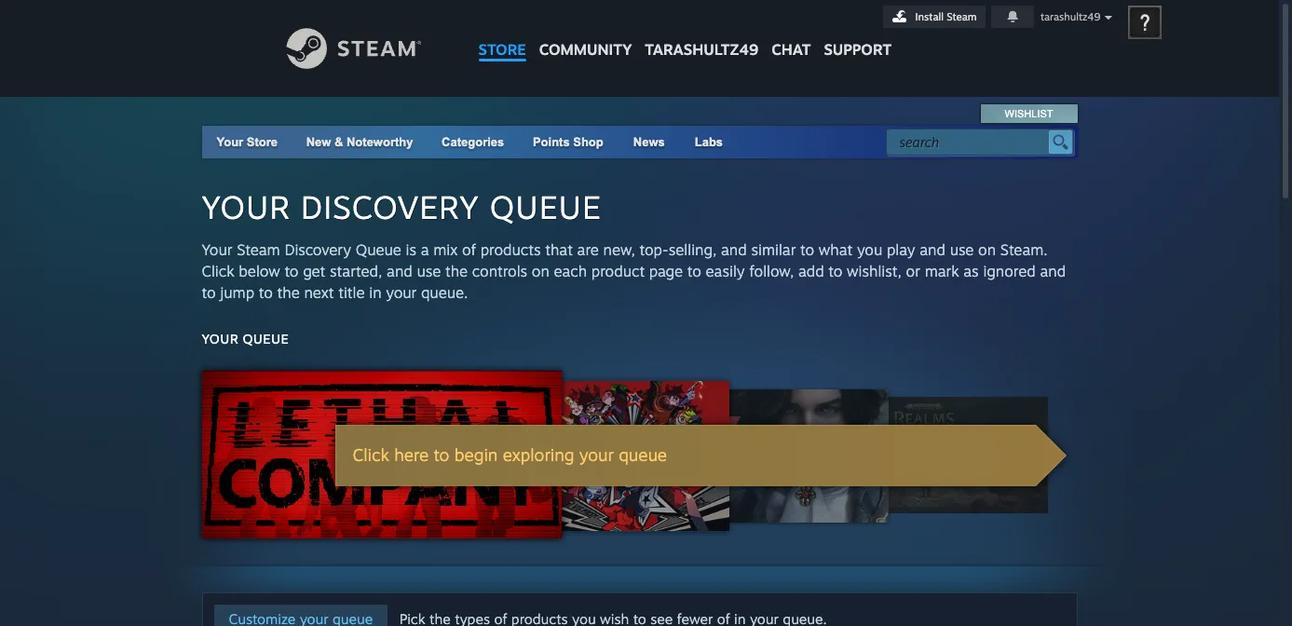 Task type: locate. For each thing, give the bounding box(es) containing it.
1 vertical spatial queue
[[619, 444, 667, 465]]

the left next on the left of the page
[[277, 283, 300, 302]]

get
[[303, 262, 325, 280]]

1 vertical spatial queue
[[356, 240, 401, 259]]

noteworthy
[[347, 135, 413, 149]]

news link
[[618, 126, 680, 158]]

your for your queue
[[202, 331, 239, 347]]

queue inside your steam discovery queue is a mix of products that are new, top-selling, and similar to what you play and use on steam. click below to get started, and use the controls on each product page to easily follow, add to wishlist, or mark as ignored and to jump to the next title in your queue.
[[356, 240, 401, 259]]

tarashultz49
[[1041, 10, 1101, 23], [645, 40, 759, 59]]

to inside click here to begin exploring your queue link
[[434, 444, 449, 465]]

community link
[[533, 0, 638, 68]]

steam up "below"
[[237, 240, 280, 259]]

are
[[577, 240, 599, 259]]

what
[[819, 240, 853, 259]]

labs link
[[680, 126, 738, 158]]

shop
[[573, 135, 603, 149]]

1 vertical spatial steam
[[237, 240, 280, 259]]

click here to begin exploring your queue link
[[202, 358, 1077, 538]]

your queue
[[202, 331, 289, 347]]

begin
[[454, 444, 498, 465]]

the
[[445, 262, 468, 280], [277, 283, 300, 302]]

news
[[633, 135, 665, 149]]

1 vertical spatial discovery
[[285, 240, 351, 259]]

0 horizontal spatial your
[[386, 283, 417, 302]]

0 vertical spatial on
[[978, 240, 996, 259]]

queue up started,
[[356, 240, 401, 259]]

0 horizontal spatial queue
[[356, 240, 401, 259]]

your
[[386, 283, 417, 302], [579, 444, 614, 465]]

products
[[480, 240, 541, 259]]

0 vertical spatial tarashultz49
[[1041, 10, 1101, 23]]

to right here
[[434, 444, 449, 465]]

on down 'that'
[[532, 262, 549, 280]]

community
[[539, 40, 632, 59]]

to down "below"
[[259, 283, 273, 302]]

and up mark
[[920, 240, 946, 259]]

click up jump
[[202, 262, 234, 280]]

1 vertical spatial tarashultz49
[[645, 40, 759, 59]]

wishlist,
[[847, 262, 902, 280]]

1 horizontal spatial tarashultz49
[[1041, 10, 1101, 23]]

use down a
[[417, 262, 441, 280]]

your store
[[217, 135, 278, 149]]

here
[[394, 444, 429, 465]]

1 horizontal spatial use
[[950, 240, 974, 259]]

steam inside your steam discovery queue is a mix of products that are new, top-selling, and similar to what you play and use on steam. click below to get started, and use the controls on each product page to easily follow, add to wishlist, or mark as ignored and to jump to the next title in your queue.
[[237, 240, 280, 259]]

use
[[950, 240, 974, 259], [417, 262, 441, 280]]

1 vertical spatial click
[[353, 444, 389, 465]]

&
[[334, 135, 343, 149]]

your down your store link
[[202, 187, 290, 226]]

play
[[887, 240, 915, 259]]

queue up 'that'
[[490, 187, 602, 226]]

your right in
[[386, 283, 417, 302]]

the down mix
[[445, 262, 468, 280]]

0 vertical spatial steam
[[947, 10, 977, 23]]

0 vertical spatial your
[[386, 283, 417, 302]]

your left store
[[217, 135, 243, 149]]

chat link
[[765, 0, 817, 63]]

categories
[[442, 135, 504, 149]]

0 horizontal spatial queue
[[243, 331, 289, 347]]

categories link
[[442, 135, 504, 149]]

0 horizontal spatial the
[[277, 283, 300, 302]]

click inside your steam discovery queue is a mix of products that are new, top-selling, and similar to what you play and use on steam. click below to get started, and use the controls on each product page to easily follow, add to wishlist, or mark as ignored and to jump to the next title in your queue.
[[202, 262, 234, 280]]

0 horizontal spatial steam
[[237, 240, 280, 259]]

1 horizontal spatial queue
[[619, 444, 667, 465]]

0 vertical spatial click
[[202, 262, 234, 280]]

1 horizontal spatial click
[[353, 444, 389, 465]]

steam right install
[[947, 10, 977, 23]]

0 horizontal spatial tarashultz49
[[645, 40, 759, 59]]

on
[[978, 240, 996, 259], [532, 262, 549, 280]]

steam.
[[1000, 240, 1048, 259]]

1 horizontal spatial on
[[978, 240, 996, 259]]

0 vertical spatial queue
[[490, 187, 602, 226]]

use up as at the top right of the page
[[950, 240, 974, 259]]

queue
[[243, 331, 289, 347], [619, 444, 667, 465]]

store link
[[472, 0, 533, 68]]

store
[[247, 135, 278, 149]]

your discovery queue
[[202, 187, 602, 226]]

mark
[[925, 262, 959, 280]]

your steam discovery queue is a mix of products that are new, top-selling, and similar to what you play and use on steam. click below to get started, and use the controls on each product page to easily follow, add to wishlist, or mark as ignored and to jump to the next title in your queue.
[[202, 240, 1066, 302]]

or
[[906, 262, 920, 280]]

discovery up get
[[285, 240, 351, 259]]

and down is at the top
[[387, 262, 413, 280]]

your up jump
[[202, 240, 232, 259]]

your down jump
[[202, 331, 239, 347]]

your right exploring
[[579, 444, 614, 465]]

new
[[306, 135, 331, 149]]

queue.
[[421, 283, 468, 302]]

1 vertical spatial use
[[417, 262, 441, 280]]

on up as at the top right of the page
[[978, 240, 996, 259]]

steam for install
[[947, 10, 977, 23]]

your inside your steam discovery queue is a mix of products that are new, top-selling, and similar to what you play and use on steam. click below to get started, and use the controls on each product page to easily follow, add to wishlist, or mark as ignored and to jump to the next title in your queue.
[[202, 240, 232, 259]]

1 horizontal spatial the
[[445, 262, 468, 280]]

and down steam.
[[1040, 262, 1066, 280]]

click
[[202, 262, 234, 280], [353, 444, 389, 465]]

to down what
[[829, 262, 843, 280]]

that
[[545, 240, 573, 259]]

discovery up is at the top
[[301, 187, 480, 226]]

new,
[[603, 240, 635, 259]]

to down selling, on the top right of the page
[[687, 262, 701, 280]]

queue
[[490, 187, 602, 226], [356, 240, 401, 259]]

0 horizontal spatial click
[[202, 262, 234, 280]]

1 horizontal spatial your
[[579, 444, 614, 465]]

steam
[[947, 10, 977, 23], [237, 240, 280, 259]]

and
[[721, 240, 747, 259], [920, 240, 946, 259], [387, 262, 413, 280], [1040, 262, 1066, 280]]

store
[[478, 40, 526, 59]]

1 horizontal spatial steam
[[947, 10, 977, 23]]

0 vertical spatial use
[[950, 240, 974, 259]]

labs
[[695, 135, 723, 149]]

click left here
[[353, 444, 389, 465]]

steam for your
[[237, 240, 280, 259]]

1 vertical spatial your
[[579, 444, 614, 465]]

your for your discovery queue
[[202, 187, 290, 226]]

discovery
[[301, 187, 480, 226], [285, 240, 351, 259]]

you
[[857, 240, 882, 259]]

0 vertical spatial queue
[[243, 331, 289, 347]]

1 vertical spatial the
[[277, 283, 300, 302]]

your
[[217, 135, 243, 149], [202, 187, 290, 226], [202, 240, 232, 259], [202, 331, 239, 347]]

0 horizontal spatial on
[[532, 262, 549, 280]]

in
[[369, 283, 382, 302]]

to
[[800, 240, 814, 259], [284, 262, 299, 280], [687, 262, 701, 280], [829, 262, 843, 280], [202, 283, 216, 302], [259, 283, 273, 302], [434, 444, 449, 465]]



Task type: describe. For each thing, give the bounding box(es) containing it.
points shop link
[[518, 126, 618, 158]]

1 horizontal spatial queue
[[490, 187, 602, 226]]

your for your steam discovery queue is a mix of products that are new, top-selling, and similar to what you play and use on steam. click below to get started, and use the controls on each product page to easily follow, add to wishlist, or mark as ignored and to jump to the next title in your queue.
[[202, 240, 232, 259]]

controls
[[472, 262, 527, 280]]

and up easily
[[721, 240, 747, 259]]

1 vertical spatial on
[[532, 262, 549, 280]]

each
[[554, 262, 587, 280]]

new & noteworthy
[[306, 135, 413, 149]]

product
[[591, 262, 645, 280]]

to left get
[[284, 262, 299, 280]]

title
[[338, 283, 365, 302]]

wishlist link
[[982, 104, 1076, 123]]

new & noteworthy link
[[306, 135, 413, 149]]

ignored
[[983, 262, 1036, 280]]

chat
[[772, 40, 811, 59]]

points
[[533, 135, 570, 149]]

install
[[915, 10, 944, 23]]

install steam
[[915, 10, 977, 23]]

your store link
[[217, 135, 278, 149]]

your for your store
[[217, 135, 243, 149]]

your inside your steam discovery queue is a mix of products that are new, top-selling, and similar to what you play and use on steam. click below to get started, and use the controls on each product page to easily follow, add to wishlist, or mark as ignored and to jump to the next title in your queue.
[[386, 283, 417, 302]]

as
[[964, 262, 979, 280]]

mix
[[433, 240, 458, 259]]

search text field
[[899, 130, 1044, 155]]

to up add
[[800, 240, 814, 259]]

click inside click here to begin exploring your queue link
[[353, 444, 389, 465]]

support link
[[817, 0, 898, 63]]

install steam link
[[883, 6, 985, 28]]

started,
[[330, 262, 382, 280]]

similar
[[751, 240, 796, 259]]

next
[[304, 283, 334, 302]]

add
[[798, 262, 824, 280]]

tarashultz49 inside tarashultz49 link
[[645, 40, 759, 59]]

points shop
[[533, 135, 603, 149]]

below
[[239, 262, 280, 280]]

tarashultz49 link
[[638, 0, 765, 68]]

is
[[406, 240, 416, 259]]

exploring
[[503, 444, 574, 465]]

follow,
[[749, 262, 794, 280]]

selling,
[[669, 240, 717, 259]]

jump
[[220, 283, 254, 302]]

0 horizontal spatial use
[[417, 262, 441, 280]]

discovery inside your steam discovery queue is a mix of products that are new, top-selling, and similar to what you play and use on steam. click below to get started, and use the controls on each product page to easily follow, add to wishlist, or mark as ignored and to jump to the next title in your queue.
[[285, 240, 351, 259]]

wishlist
[[1005, 108, 1053, 119]]

click here to begin exploring your queue
[[353, 444, 667, 465]]

page
[[649, 262, 683, 280]]

to left jump
[[202, 283, 216, 302]]

support
[[824, 40, 892, 59]]

top-
[[640, 240, 669, 259]]

0 vertical spatial discovery
[[301, 187, 480, 226]]

a
[[421, 240, 429, 259]]

easily
[[706, 262, 745, 280]]

0 vertical spatial the
[[445, 262, 468, 280]]

of
[[462, 240, 476, 259]]



Task type: vqa. For each thing, say whether or not it's contained in the screenshot.
and
yes



